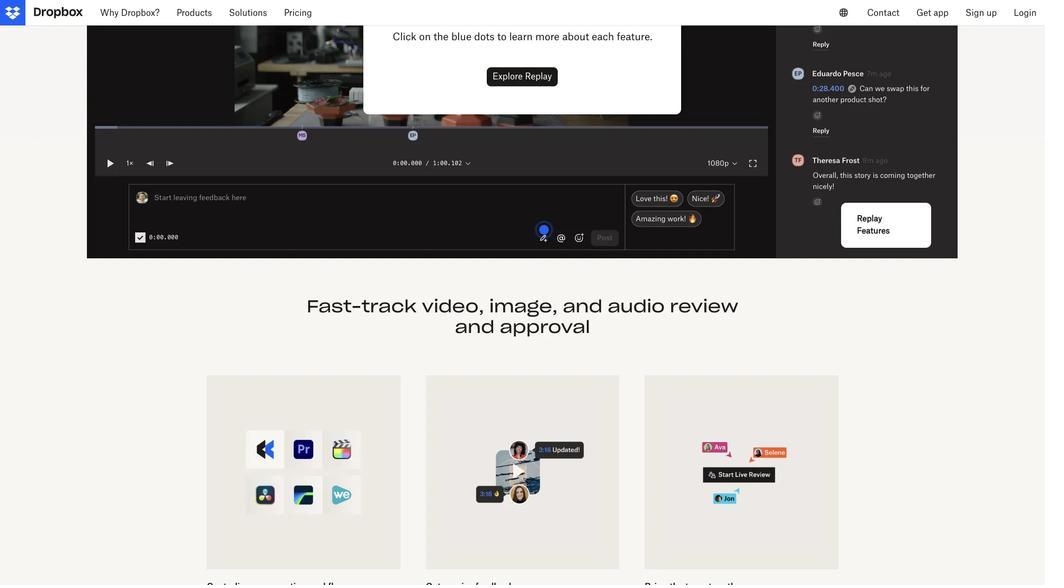 Task type: locate. For each thing, give the bounding box(es) containing it.
login
[[1014, 7, 1037, 18]]

up
[[987, 7, 997, 18]]

and
[[563, 296, 603, 317], [455, 316, 495, 338]]

fast-
[[307, 296, 361, 317]]

products button
[[168, 0, 221, 25]]

image,
[[489, 296, 558, 317]]

sign up link
[[957, 0, 1005, 25]]

two team members provide feedback on a video clip image
[[443, 393, 602, 552]]

track
[[361, 296, 417, 317]]

pricing
[[284, 7, 312, 18]]

1 horizontal spatial and
[[563, 296, 603, 317]]

solutions
[[229, 7, 267, 18]]

app
[[933, 7, 949, 18]]

sign up
[[965, 7, 997, 18]]

dropbox?
[[121, 7, 160, 18]]

why
[[100, 7, 119, 18]]

0 horizontal spatial and
[[455, 316, 495, 338]]

products
[[177, 7, 212, 18]]

audio
[[608, 296, 665, 317]]

three team members about to start a live review of a video file image
[[662, 393, 821, 552]]



Task type: vqa. For each thing, say whether or not it's contained in the screenshot.
Pro
no



Task type: describe. For each thing, give the bounding box(es) containing it.
get app button
[[908, 0, 957, 25]]

solutions button
[[221, 0, 276, 25]]

approval
[[500, 316, 590, 338]]

review
[[670, 296, 738, 317]]

login link
[[1005, 0, 1045, 25]]

why dropbox?
[[100, 7, 160, 18]]

get app
[[916, 7, 949, 18]]

video,
[[422, 296, 484, 317]]

pricing link
[[276, 0, 320, 25]]

icons of other video editing software including adobe premiere pro image
[[224, 393, 383, 552]]

why dropbox? button
[[92, 0, 168, 25]]

contact button
[[859, 0, 908, 25]]

get
[[916, 7, 931, 18]]

fast-track video, image, and audio review and approval
[[307, 296, 738, 338]]

sign
[[965, 7, 984, 18]]

contact
[[867, 7, 899, 18]]



